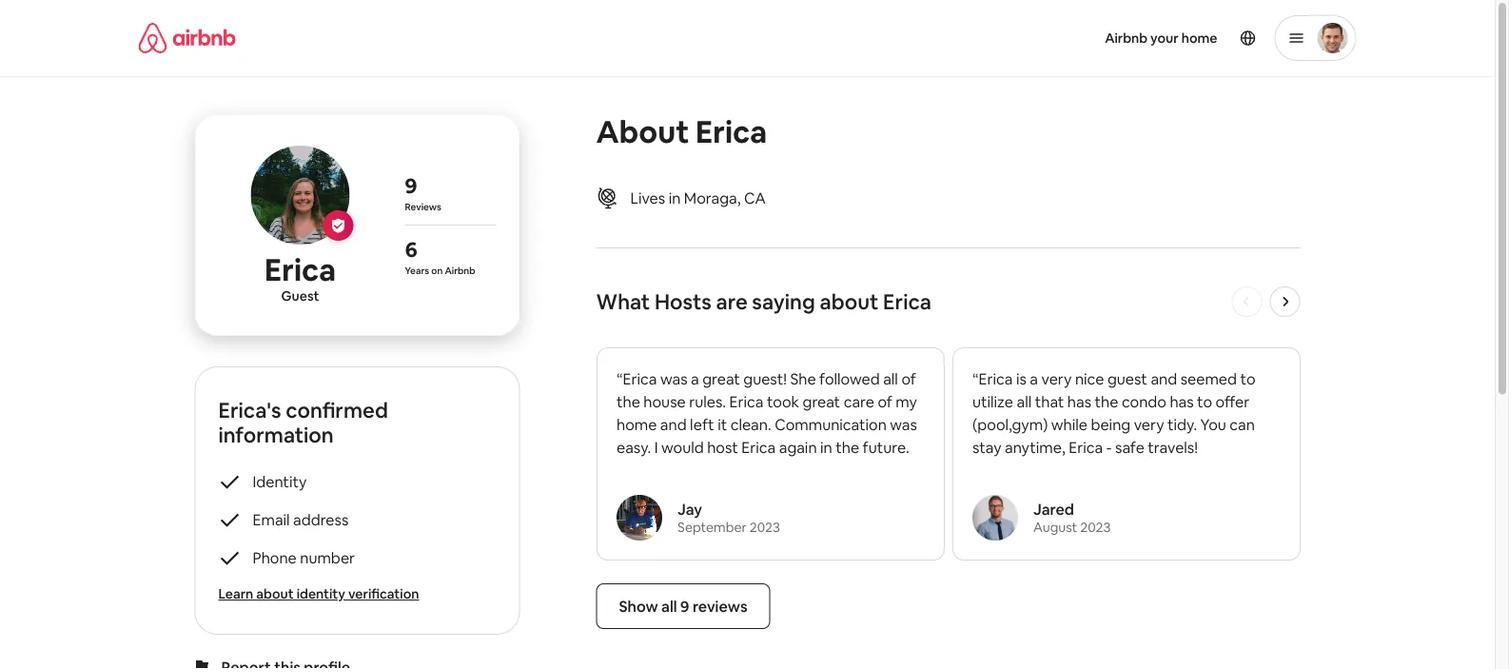 Task type: vqa. For each thing, say whether or not it's contained in the screenshot.
very to the left
yes



Task type: locate. For each thing, give the bounding box(es) containing it.
0 horizontal spatial all
[[662, 596, 677, 616]]

great up rules.
[[702, 369, 740, 388]]

1 horizontal spatial in
[[820, 437, 832, 457]]

1 horizontal spatial a
[[1030, 369, 1038, 388]]

2 "erica from the left
[[972, 369, 1013, 388]]

moraga, ca
[[684, 188, 766, 208]]

1 vertical spatial about
[[256, 585, 294, 602]]

2023 for jay
[[749, 519, 780, 536]]

0 vertical spatial all
[[883, 369, 898, 388]]

6 years on airbnb
[[405, 235, 475, 276]]

0 vertical spatial 9
[[405, 172, 418, 199]]

and down house
[[660, 415, 686, 434]]

0 horizontal spatial airbnb
[[445, 264, 475, 276]]

1 horizontal spatial all
[[883, 369, 898, 388]]

the up 'being'
[[1095, 392, 1118, 411]]

1 horizontal spatial 2023
[[1080, 519, 1111, 536]]

0 vertical spatial about
[[820, 288, 879, 315]]

a for very
[[1030, 369, 1038, 388]]

1 horizontal spatial and
[[1151, 369, 1177, 388]]

all inside 'show all 9 reviews' 'button'
[[662, 596, 677, 616]]

and up condo
[[1151, 369, 1177, 388]]

2023 inside jay september 2023
[[749, 519, 780, 536]]

0 vertical spatial to
[[1240, 369, 1256, 388]]

6
[[405, 235, 418, 263]]

learn
[[218, 585, 253, 602]]

all
[[883, 369, 898, 388], [1017, 392, 1032, 411], [662, 596, 677, 616]]

0 horizontal spatial 2023
[[749, 519, 780, 536]]

the left house
[[616, 392, 640, 411]]

phone
[[253, 548, 297, 567]]

1 a from the left
[[691, 369, 699, 388]]

jared user profile image
[[972, 495, 1018, 541]]

1 horizontal spatial the
[[835, 437, 859, 457]]

1 horizontal spatial 9
[[681, 596, 690, 616]]

"erica for the
[[616, 369, 657, 388]]

home up "easy."
[[616, 415, 657, 434]]

a inside "erica was a great guest!  she followed all of the house rules.  erica took great care of my home and left it clean.  communication was easy.  i would host erica again in the future.
[[691, 369, 699, 388]]

erica user profile image
[[251, 146, 350, 245], [251, 146, 350, 245]]

left
[[690, 415, 714, 434]]

to up offer
[[1240, 369, 1256, 388]]

1 vertical spatial was
[[890, 415, 917, 434]]

to
[[1240, 369, 1256, 388], [1197, 392, 1212, 411]]

and inside "erica was a great guest!  she followed all of the house rules.  erica took great care of my home and left it clean.  communication was easy.  i would host erica again in the future.
[[660, 415, 686, 434]]

very down condo
[[1134, 415, 1164, 434]]

0 vertical spatial very
[[1041, 369, 1072, 388]]

2 2023 from the left
[[1080, 519, 1111, 536]]

2 has from the left
[[1170, 392, 1194, 411]]

all inside "erica was a great guest!  she followed all of the house rules.  erica took great care of my home and left it clean.  communication was easy.  i would host erica again in the future.
[[883, 369, 898, 388]]

1 vertical spatial very
[[1134, 415, 1164, 434]]

erica's confirmed information
[[218, 396, 388, 448]]

all down is
[[1017, 392, 1032, 411]]

0 horizontal spatial to
[[1197, 392, 1212, 411]]

2 a from the left
[[1030, 369, 1038, 388]]

0 horizontal spatial in
[[669, 188, 681, 208]]

the
[[616, 392, 640, 411], [1095, 392, 1118, 411], [835, 437, 859, 457]]

tidy.
[[1167, 415, 1197, 434]]

-
[[1106, 437, 1112, 457]]

in inside "erica was a great guest!  she followed all of the house rules.  erica took great care of my home and left it clean.  communication was easy.  i would host erica again in the future.
[[820, 437, 832, 457]]

was up house
[[660, 369, 687, 388]]

"erica inside the "erica is a very nice guest and seemed to utilize all that has the condo has to offer (pool,gym) while being very tidy. you can stay anytime, erica - safe travels!
[[972, 369, 1013, 388]]

jay user profile image
[[616, 495, 662, 541], [616, 495, 662, 541]]

a
[[691, 369, 699, 388], [1030, 369, 1038, 388]]

airbnb left your
[[1105, 30, 1148, 47]]

"erica for utilize
[[972, 369, 1013, 388]]

can
[[1230, 415, 1255, 434]]

learn about identity verification
[[218, 585, 419, 602]]

0 horizontal spatial home
[[616, 415, 657, 434]]

1 vertical spatial great
[[802, 392, 840, 411]]

0 horizontal spatial a
[[691, 369, 699, 388]]

great up the communication
[[802, 392, 840, 411]]

and
[[1151, 369, 1177, 388], [660, 415, 686, 434]]

jay
[[677, 499, 702, 519]]

2023 right september on the left bottom of the page
[[749, 519, 780, 536]]

2023
[[749, 519, 780, 536], [1080, 519, 1111, 536]]

2023 right august
[[1080, 519, 1111, 536]]

email address
[[253, 509, 349, 529]]

jared
[[1033, 499, 1074, 519]]

has
[[1067, 392, 1091, 411], [1170, 392, 1194, 411]]

0 vertical spatial home
[[1182, 30, 1218, 47]]

a inside the "erica is a very nice guest and seemed to utilize all that has the condo has to offer (pool,gym) while being very tidy. you can stay anytime, erica - safe travels!
[[1030, 369, 1038, 388]]

erica guest
[[265, 250, 336, 304]]

rules.
[[689, 392, 726, 411]]

2 horizontal spatial all
[[1017, 392, 1032, 411]]

0 horizontal spatial of
[[877, 392, 892, 411]]

9 left reviews
[[681, 596, 690, 616]]

1 horizontal spatial of
[[901, 369, 916, 388]]

home inside profile element
[[1182, 30, 1218, 47]]

0 horizontal spatial "erica
[[616, 369, 657, 388]]

was
[[660, 369, 687, 388], [890, 415, 917, 434]]

1 horizontal spatial has
[[1170, 392, 1194, 411]]

information
[[218, 421, 334, 448]]

"erica up house
[[616, 369, 657, 388]]

1 vertical spatial all
[[1017, 392, 1032, 411]]

of left my
[[877, 392, 892, 411]]

about down phone in the left of the page
[[256, 585, 294, 602]]

your
[[1151, 30, 1179, 47]]

1 vertical spatial to
[[1197, 392, 1212, 411]]

0 horizontal spatial has
[[1067, 392, 1091, 411]]

1 horizontal spatial great
[[802, 392, 840, 411]]

airbnb inside profile element
[[1105, 30, 1148, 47]]

show all 9 reviews
[[619, 596, 748, 616]]

while
[[1051, 415, 1087, 434]]

a up rules.
[[691, 369, 699, 388]]

has up tidy.
[[1170, 392, 1194, 411]]

1 "erica from the left
[[616, 369, 657, 388]]

1 horizontal spatial home
[[1182, 30, 1218, 47]]

a right is
[[1030, 369, 1038, 388]]

in
[[669, 188, 681, 208], [820, 437, 832, 457]]

about
[[596, 111, 689, 151]]

0 horizontal spatial the
[[616, 392, 640, 411]]

safe
[[1115, 437, 1144, 457]]

0 vertical spatial and
[[1151, 369, 1177, 388]]

1 horizontal spatial airbnb
[[1105, 30, 1148, 47]]

in down the communication
[[820, 437, 832, 457]]

it
[[717, 415, 727, 434]]

home right your
[[1182, 30, 1218, 47]]

0 horizontal spatial and
[[660, 415, 686, 434]]

jared user profile image
[[972, 495, 1018, 541]]

0 vertical spatial in
[[669, 188, 681, 208]]

1 vertical spatial and
[[660, 415, 686, 434]]

of
[[901, 369, 916, 388], [877, 392, 892, 411]]

travels!
[[1148, 437, 1198, 457]]

is
[[1016, 369, 1026, 388]]

0 horizontal spatial was
[[660, 369, 687, 388]]

to down seemed
[[1197, 392, 1212, 411]]

of up my
[[901, 369, 916, 388]]

0 horizontal spatial very
[[1041, 369, 1072, 388]]

0 vertical spatial great
[[702, 369, 740, 388]]

1 vertical spatial 9
[[681, 596, 690, 616]]

2 horizontal spatial the
[[1095, 392, 1118, 411]]

erica's
[[218, 396, 281, 423]]

airbnb
[[1105, 30, 1148, 47], [445, 264, 475, 276]]

airbnb inside 6 years on airbnb
[[445, 264, 475, 276]]

airbnb your home
[[1105, 30, 1218, 47]]

0 vertical spatial airbnb
[[1105, 30, 1148, 47]]

airbnb right "on"
[[445, 264, 475, 276]]

"erica inside "erica was a great guest!  she followed all of the house rules.  erica took great care of my home and left it clean.  communication was easy.  i would host erica again in the future.
[[616, 369, 657, 388]]

in right lives
[[669, 188, 681, 208]]

about right saying
[[820, 288, 879, 315]]

very up that
[[1041, 369, 1072, 388]]

"erica was a great guest!  she followed all of the house rules.  erica took great care of my home and left it clean.  communication was easy.  i would host erica again in the future.
[[616, 369, 917, 457]]

the down the communication
[[835, 437, 859, 457]]

all right show
[[662, 596, 677, 616]]

9 up reviews
[[405, 172, 418, 199]]

reviews
[[693, 596, 748, 616]]

1 vertical spatial of
[[877, 392, 892, 411]]

1 horizontal spatial was
[[890, 415, 917, 434]]

very
[[1041, 369, 1072, 388], [1134, 415, 1164, 434]]

"erica
[[616, 369, 657, 388], [972, 369, 1013, 388]]

great
[[702, 369, 740, 388], [802, 392, 840, 411]]

1 vertical spatial airbnb
[[445, 264, 475, 276]]

condo
[[1122, 392, 1166, 411]]

reviews
[[405, 200, 442, 213]]

"erica up utilize
[[972, 369, 1013, 388]]

0 horizontal spatial great
[[702, 369, 740, 388]]

1 horizontal spatial "erica
[[972, 369, 1013, 388]]

1 vertical spatial home
[[616, 415, 657, 434]]

number
[[300, 548, 355, 567]]

being
[[1091, 415, 1130, 434]]

was down my
[[890, 415, 917, 434]]

1 vertical spatial in
[[820, 437, 832, 457]]

home
[[1182, 30, 1218, 47], [616, 415, 657, 434]]

erica
[[696, 111, 767, 151], [265, 250, 336, 289], [883, 288, 932, 315], [729, 392, 763, 411], [741, 437, 776, 457], [1069, 437, 1103, 457]]

all up my
[[883, 369, 898, 388]]

she
[[790, 369, 816, 388]]

0 horizontal spatial about
[[256, 585, 294, 602]]

0 horizontal spatial 9
[[405, 172, 418, 199]]

2023 inside jared august 2023
[[1080, 519, 1111, 536]]

2023 for jared
[[1080, 519, 1111, 536]]

2 vertical spatial all
[[662, 596, 677, 616]]

about
[[820, 288, 879, 315], [256, 585, 294, 602]]

1 2023 from the left
[[749, 519, 780, 536]]

has up while
[[1067, 392, 1091, 411]]

9
[[405, 172, 418, 199], [681, 596, 690, 616]]

nice
[[1075, 369, 1104, 388]]



Task type: describe. For each thing, give the bounding box(es) containing it.
years
[[405, 264, 429, 276]]

again
[[779, 437, 817, 457]]

learn about identity verification button
[[218, 584, 496, 603]]

address
[[293, 509, 349, 529]]

that
[[1035, 392, 1064, 411]]

are
[[716, 288, 748, 315]]

care
[[843, 392, 874, 411]]

(pool,gym)
[[972, 415, 1048, 434]]

on
[[431, 264, 443, 276]]

and inside the "erica is a very nice guest and seemed to utilize all that has the condo has to offer (pool,gym) while being very tidy. you can stay anytime, erica - safe travels!
[[1151, 369, 1177, 388]]

erica inside the "erica is a very nice guest and seemed to utilize all that has the condo has to offer (pool,gym) while being very tidy. you can stay anytime, erica - safe travels!
[[1069, 437, 1103, 457]]

about inside button
[[256, 585, 294, 602]]

easy.
[[616, 437, 651, 457]]

confirmed
[[286, 396, 388, 423]]

offer
[[1216, 392, 1250, 411]]

"erica is a very nice guest and seemed to utilize all that has the condo has to offer (pool,gym) while being very tidy. you can stay anytime, erica - safe travels!
[[972, 369, 1256, 457]]

august
[[1033, 519, 1077, 536]]

1 horizontal spatial very
[[1134, 415, 1164, 434]]

1 horizontal spatial about
[[820, 288, 879, 315]]

lives
[[631, 188, 666, 208]]

guest!
[[743, 369, 787, 388]]

home inside "erica was a great guest!  she followed all of the house rules.  erica took great care of my home and left it clean.  communication was easy.  i would host erica again in the future.
[[616, 415, 657, 434]]

phone number
[[253, 548, 355, 567]]

anytime,
[[1005, 437, 1065, 457]]

communication
[[774, 415, 886, 434]]

stay
[[972, 437, 1001, 457]]

jay september 2023
[[677, 499, 780, 536]]

guest
[[281, 287, 319, 304]]

a for great
[[691, 369, 699, 388]]

all inside the "erica is a very nice guest and seemed to utilize all that has the condo has to offer (pool,gym) while being very tidy. you can stay anytime, erica - safe travels!
[[1017, 392, 1032, 411]]

airbnb your home link
[[1094, 18, 1229, 58]]

host
[[707, 437, 738, 457]]

1 horizontal spatial to
[[1240, 369, 1256, 388]]

my
[[896, 392, 917, 411]]

what hosts are saying about erica
[[596, 288, 932, 315]]

you
[[1200, 415, 1226, 434]]

about erica
[[596, 111, 767, 151]]

lives in moraga, ca
[[631, 188, 766, 208]]

profile element
[[771, 0, 1357, 76]]

future.
[[862, 437, 909, 457]]

would
[[661, 437, 704, 457]]

utilize
[[972, 392, 1013, 411]]

identity
[[253, 471, 307, 491]]

identity
[[297, 585, 345, 602]]

clean.
[[730, 415, 771, 434]]

seemed
[[1180, 369, 1237, 388]]

the inside the "erica is a very nice guest and seemed to utilize all that has the condo has to offer (pool,gym) while being very tidy. you can stay anytime, erica - safe travels!
[[1095, 392, 1118, 411]]

followed
[[819, 369, 880, 388]]

verified host image
[[331, 218, 346, 233]]

i
[[654, 437, 658, 457]]

9 inside 'button'
[[681, 596, 690, 616]]

hosts
[[655, 288, 712, 315]]

jared august 2023
[[1033, 499, 1111, 536]]

0 vertical spatial of
[[901, 369, 916, 388]]

email
[[253, 509, 290, 529]]

house
[[643, 392, 686, 411]]

september
[[677, 519, 746, 536]]

saying
[[752, 288, 816, 315]]

9 reviews
[[405, 172, 442, 213]]

show all 9 reviews button
[[596, 583, 771, 629]]

guest
[[1107, 369, 1147, 388]]

0 vertical spatial was
[[660, 369, 687, 388]]

show
[[619, 596, 658, 616]]

verification
[[348, 585, 419, 602]]

what
[[596, 288, 650, 315]]

1 has from the left
[[1067, 392, 1091, 411]]

9 inside 9 reviews
[[405, 172, 418, 199]]

took
[[767, 392, 799, 411]]



